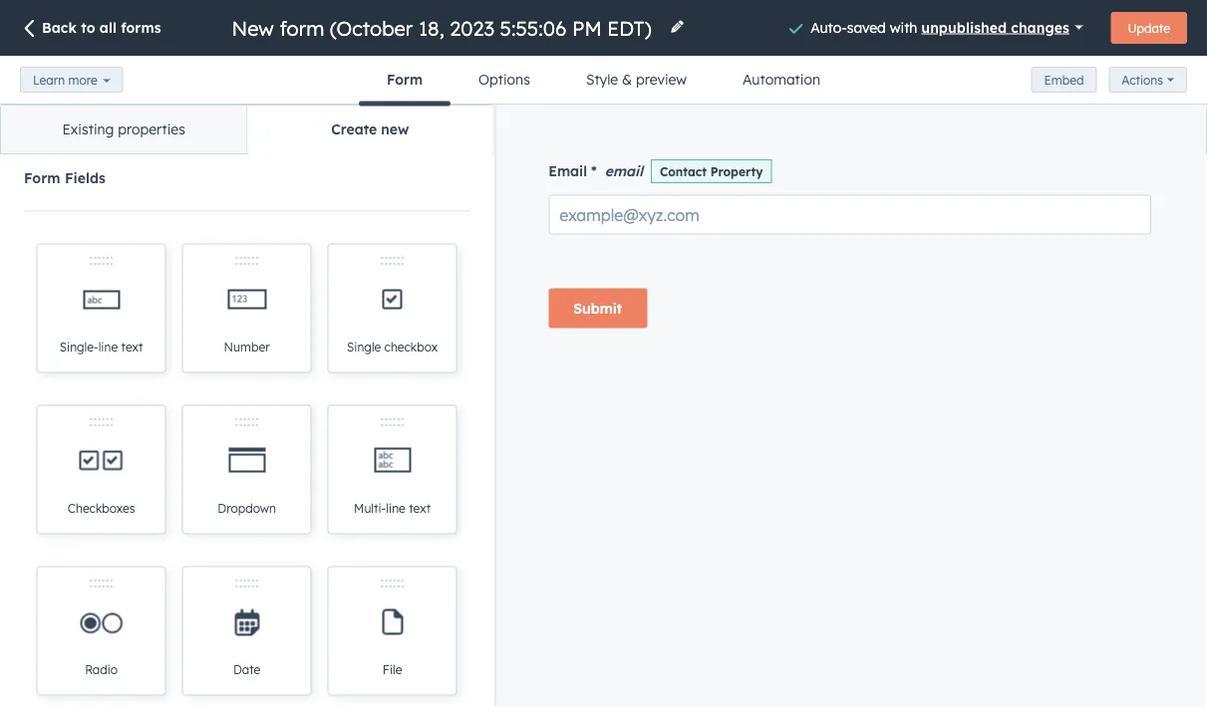 Task type: vqa. For each thing, say whether or not it's contained in the screenshot.
topmost Text
yes



Task type: describe. For each thing, give the bounding box(es) containing it.
auto-
[[811, 18, 847, 36]]

page section element
[[0, 0, 1207, 106]]

text for single-line text
[[121, 340, 143, 355]]

navigation containing existing properties
[[0, 105, 494, 155]]

embed
[[1044, 72, 1084, 87]]

options
[[479, 71, 530, 88]]

new
[[381, 121, 409, 138]]

existing properties button
[[1, 106, 247, 154]]

multi-
[[354, 501, 386, 516]]

style & preview
[[586, 71, 687, 88]]

......        ...... for file
[[380, 564, 405, 592]]

......        ...... for single-line text
[[89, 241, 114, 269]]

file
[[383, 663, 402, 678]]

......        ...... for multi-line text
[[380, 403, 405, 430]]

create
[[331, 121, 377, 138]]

form for form fields
[[24, 169, 60, 187]]

date
[[233, 663, 261, 678]]

back to all forms link
[[20, 18, 161, 40]]

properties
[[118, 121, 185, 138]]

changes
[[1011, 18, 1069, 36]]

preview
[[636, 71, 687, 88]]

line for multi-
[[386, 501, 406, 516]]

automation button
[[715, 56, 848, 104]]

none field inside the page section element
[[230, 14, 658, 41]]

unpublished changes
[[922, 18, 1069, 36]]

number
[[224, 340, 270, 355]]

form button
[[359, 56, 451, 106]]

single-line text
[[60, 340, 143, 355]]

update button
[[1111, 12, 1187, 44]]

auto-saved with
[[811, 18, 922, 36]]

fields
[[65, 169, 106, 187]]

dropdown
[[218, 501, 276, 516]]

......        ...... for single checkbox
[[380, 241, 405, 269]]

automation
[[743, 71, 820, 88]]

text for multi-line text
[[409, 501, 431, 516]]

checkboxes
[[68, 501, 135, 516]]

single
[[347, 340, 381, 355]]

radio
[[85, 663, 118, 678]]



Task type: locate. For each thing, give the bounding box(es) containing it.
form for form
[[387, 71, 423, 88]]

single checkbox
[[347, 340, 438, 355]]

1 horizontal spatial line
[[386, 501, 406, 516]]

......        ...... down single checkbox
[[380, 403, 405, 430]]

learn more button
[[20, 67, 123, 93]]

line for single-
[[98, 340, 118, 355]]

......        ...... for radio
[[89, 564, 114, 592]]

multi-line text
[[354, 501, 431, 516]]

existing
[[62, 121, 114, 138]]

0 horizontal spatial line
[[98, 340, 118, 355]]

......        ...... up single checkbox
[[380, 241, 405, 269]]

......        ...... for number
[[235, 241, 259, 269]]

unpublished
[[922, 18, 1007, 36]]

text right multi-
[[409, 501, 431, 516]]

......        ...... down "single-line text"
[[89, 403, 114, 430]]

actions button
[[1109, 67, 1187, 93]]

None field
[[230, 14, 658, 41]]

1 vertical spatial form
[[24, 169, 60, 187]]

1 vertical spatial line
[[386, 501, 406, 516]]

more
[[68, 72, 97, 87]]

......        ...... for date
[[235, 564, 259, 592]]

......        ...... down checkboxes
[[89, 564, 114, 592]]

form
[[387, 71, 423, 88], [24, 169, 60, 187]]

......        ...... down number
[[235, 403, 259, 430]]

all
[[99, 19, 117, 36]]

back to all forms
[[42, 19, 161, 36]]

to
[[81, 19, 95, 36]]

update
[[1128, 20, 1170, 35]]

1 horizontal spatial form
[[387, 71, 423, 88]]

&
[[622, 71, 632, 88]]

......        ...... up number
[[235, 241, 259, 269]]

text
[[121, 340, 143, 355], [409, 501, 431, 516]]

checkbox
[[384, 340, 438, 355]]

navigation
[[359, 56, 848, 106], [0, 105, 494, 155]]

create new button
[[247, 106, 493, 154]]

unpublished changes button
[[922, 13, 1083, 41]]

0 vertical spatial line
[[98, 340, 118, 355]]

navigation containing form
[[359, 56, 848, 106]]

......
[[89, 241, 114, 264], [235, 241, 259, 264], [380, 241, 405, 264], [89, 247, 114, 269], [235, 247, 259, 269], [380, 247, 405, 269], [89, 403, 114, 425], [235, 403, 259, 425], [380, 403, 405, 425], [89, 408, 114, 430], [235, 408, 259, 430], [380, 408, 405, 430], [89, 564, 114, 587], [235, 564, 259, 587], [380, 564, 405, 587], [89, 570, 114, 592], [235, 570, 259, 592], [380, 570, 405, 592]]

......        ...... for dropdown
[[235, 403, 259, 430]]

form left fields
[[24, 169, 60, 187]]

back
[[42, 19, 77, 36]]

......        ...... down multi-line text in the left bottom of the page
[[380, 564, 405, 592]]

single-
[[60, 340, 98, 355]]

existing properties
[[62, 121, 185, 138]]

options button
[[451, 56, 558, 104]]

0 horizontal spatial text
[[121, 340, 143, 355]]

forms
[[121, 19, 161, 36]]

style & preview button
[[558, 56, 715, 104]]

style
[[586, 71, 618, 88]]

with
[[890, 18, 918, 36]]

form up new
[[387, 71, 423, 88]]

learn
[[33, 72, 65, 87]]

form inside "button"
[[387, 71, 423, 88]]

......        ...... down fields
[[89, 241, 114, 269]]

text right 'single-' at the left
[[121, 340, 143, 355]]

0 vertical spatial text
[[121, 340, 143, 355]]

1 horizontal spatial text
[[409, 501, 431, 516]]

line
[[98, 340, 118, 355], [386, 501, 406, 516]]

saved
[[847, 18, 886, 36]]

form fields
[[24, 169, 106, 187]]

......        ...... for checkboxes
[[89, 403, 114, 430]]

actions
[[1122, 72, 1163, 87]]

1 vertical spatial text
[[409, 501, 431, 516]]

......        ...... down dropdown
[[235, 564, 259, 592]]

create new
[[331, 121, 409, 138]]

learn more
[[33, 72, 97, 87]]

0 vertical spatial form
[[387, 71, 423, 88]]

0 horizontal spatial form
[[24, 169, 60, 187]]

navigation inside the page section element
[[359, 56, 848, 106]]

embed button
[[1031, 67, 1097, 93]]

......        ......
[[89, 241, 114, 269], [235, 241, 259, 269], [380, 241, 405, 269], [89, 403, 114, 430], [235, 403, 259, 430], [380, 403, 405, 430], [89, 564, 114, 592], [235, 564, 259, 592], [380, 564, 405, 592]]



